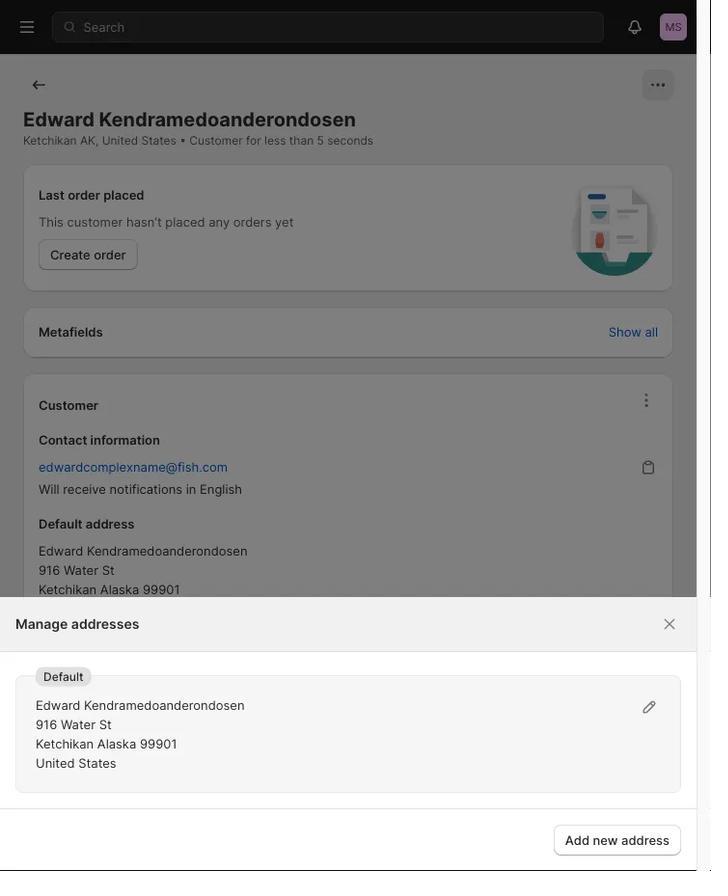 Task type: vqa. For each thing, say whether or not it's contained in the screenshot.
on
no



Task type: describe. For each thing, give the bounding box(es) containing it.
online
[[427, 777, 462, 792]]

default for default address
[[39, 516, 83, 531]]

not for sms
[[85, 690, 104, 705]]

email not subscribed
[[54, 667, 178, 682]]

order for create
[[94, 247, 126, 262]]

last order placed
[[39, 187, 144, 202]]

1 vertical spatial edward
[[39, 543, 83, 558]]

hasn't
[[126, 214, 162, 229]]

add new address
[[565, 833, 670, 848]]

2 vertical spatial states
[[78, 756, 116, 771]]

this
[[39, 214, 64, 229]]

than
[[289, 134, 314, 148]]

pick your plan
[[495, 814, 579, 829]]

to customize your online store and add bonus features
[[427, 758, 657, 792]]

sms not subscribed
[[54, 690, 173, 705]]

subscribed for email not subscribed
[[112, 667, 178, 682]]

yet
[[275, 214, 294, 229]]

bonus
[[551, 777, 588, 792]]

1 horizontal spatial placed
[[165, 214, 205, 229]]

united inside edward kendramedoanderondosen ketchikan ak, united states • customer for less than 5 seconds
[[102, 134, 138, 148]]

last
[[39, 187, 65, 202]]

5
[[317, 134, 324, 148]]

add new address button
[[554, 825, 681, 856]]

edwardcomplexname@fish.com button
[[27, 454, 239, 481]]

no exemptions
[[39, 756, 127, 771]]

0 vertical spatial edward kendramedoanderondosen 916 water st ketchikan alaska 99901 united states
[[39, 543, 248, 616]]

1 vertical spatial 916
[[36, 717, 57, 732]]

english
[[200, 482, 242, 497]]

search
[[83, 19, 125, 34]]

states inside edward kendramedoanderondosen ketchikan ak, united states • customer for less than 5 seconds
[[141, 134, 176, 148]]

email
[[54, 667, 85, 682]]

0 vertical spatial placed
[[103, 187, 144, 202]]

new
[[593, 833, 618, 848]]

show all
[[609, 324, 658, 339]]

for
[[246, 134, 261, 148]]

1 vertical spatial water
[[61, 717, 96, 732]]

default for default
[[43, 670, 83, 684]]

notifications
[[110, 482, 182, 497]]

show
[[609, 324, 642, 339]]

0 vertical spatial alaska
[[100, 582, 139, 597]]

will
[[39, 482, 59, 497]]

edward kendramedoanderondosen ketchikan ak, united states • customer for less than 5 seconds
[[23, 108, 374, 148]]

•
[[180, 134, 186, 148]]

0 horizontal spatial address
[[86, 516, 135, 531]]

manage
[[15, 616, 68, 633]]

receive
[[63, 482, 106, 497]]

1 vertical spatial edward kendramedoanderondosen 916 water st ketchikan alaska 99901 united states
[[36, 698, 245, 771]]

0 vertical spatial 99901
[[143, 582, 180, 597]]

exemptions for no exemptions
[[59, 756, 127, 771]]



Task type: locate. For each thing, give the bounding box(es) containing it.
address right 'new'
[[622, 833, 670, 848]]

1 day left in your trial element
[[392, 717, 681, 856]]

edward kendramedoanderondosen 916 water st ketchikan alaska 99901 united states down email not subscribed
[[36, 698, 245, 771]]

edward kendramedoanderondosen 916 water st ketchikan alaska 99901 united states down the default address in the left of the page
[[39, 543, 248, 616]]

states up marketing
[[81, 601, 119, 616]]

sms
[[54, 690, 81, 705]]

ketchikan up the no
[[36, 736, 94, 751]]

1 vertical spatial st
[[99, 717, 112, 732]]

not for email
[[89, 667, 108, 682]]

99901 up email not subscribed
[[143, 582, 180, 597]]

0 horizontal spatial your
[[523, 814, 550, 829]]

and
[[499, 777, 522, 792]]

in
[[186, 482, 196, 497]]

subscribed up sms not subscribed
[[112, 667, 178, 682]]

order inside create order button
[[94, 247, 126, 262]]

default down will
[[39, 516, 83, 531]]

placed
[[103, 187, 144, 202], [165, 214, 205, 229]]

exemptions for tax exemptions
[[63, 729, 134, 744]]

st down sms not subscribed
[[99, 717, 112, 732]]

ketchikan
[[23, 134, 77, 148], [39, 582, 97, 597], [36, 736, 94, 751]]

ketchikan left ak,
[[23, 134, 77, 148]]

default
[[39, 516, 83, 531], [43, 670, 83, 684]]

will receive notifications in english
[[39, 482, 242, 497]]

to
[[551, 758, 563, 773]]

marketing
[[39, 640, 100, 655]]

plan
[[553, 814, 579, 829]]

exemptions
[[63, 729, 134, 744], [59, 756, 127, 771]]

edward
[[23, 108, 95, 131], [39, 543, 83, 558], [36, 698, 81, 713]]

metafields
[[39, 324, 103, 339]]

ak,
[[80, 134, 99, 148]]

0 horizontal spatial customer
[[39, 398, 98, 413]]

water down the default address in the left of the page
[[64, 563, 98, 578]]

1 vertical spatial customer
[[39, 398, 98, 413]]

default up the sms
[[43, 670, 83, 684]]

create order
[[50, 247, 126, 262]]

0 vertical spatial states
[[141, 134, 176, 148]]

seconds
[[327, 134, 374, 148]]

2 vertical spatial kendramedoanderondosen
[[84, 698, 245, 713]]

add
[[525, 777, 548, 792]]

1 vertical spatial kendramedoanderondosen
[[87, 543, 248, 558]]

0 vertical spatial 916
[[39, 563, 60, 578]]

water down the sms
[[61, 717, 96, 732]]

1 vertical spatial ketchikan
[[39, 582, 97, 597]]

1 vertical spatial united
[[39, 601, 78, 616]]

customer inside edward kendramedoanderondosen ketchikan ak, united states • customer for less than 5 seconds
[[189, 134, 243, 148]]

edward up ak,
[[23, 108, 95, 131]]

customize
[[566, 758, 627, 773]]

united
[[102, 134, 138, 148], [39, 601, 78, 616], [36, 756, 75, 771]]

ketchikan up manage addresses on the bottom
[[39, 582, 97, 597]]

subscribed
[[112, 667, 178, 682], [108, 690, 173, 705]]

alaska
[[100, 582, 139, 597], [97, 736, 136, 751]]

address
[[86, 516, 135, 531], [622, 833, 670, 848]]

1 vertical spatial default
[[43, 670, 83, 684]]

0 vertical spatial subscribed
[[112, 667, 178, 682]]

916 up manage
[[39, 563, 60, 578]]

916 down the sms
[[36, 717, 57, 732]]

ketchikan inside edward kendramedoanderondosen ketchikan ak, united states • customer for less than 5 seconds
[[23, 134, 77, 148]]

0 vertical spatial address
[[86, 516, 135, 531]]

united down tax
[[36, 756, 75, 771]]

0 vertical spatial kendramedoanderondosen
[[99, 108, 356, 131]]

kendramedoanderondosen down email not subscribed
[[84, 698, 245, 713]]

1 vertical spatial order
[[94, 247, 126, 262]]

2 vertical spatial ketchikan
[[36, 736, 94, 751]]

not up sms not subscribed
[[89, 667, 108, 682]]

order up 'customer'
[[68, 187, 100, 202]]

exemptions up no exemptions
[[63, 729, 134, 744]]

alaska up addresses
[[100, 582, 139, 597]]

search button
[[52, 12, 604, 42]]

states left •
[[141, 134, 176, 148]]

0 horizontal spatial placed
[[103, 187, 144, 202]]

not
[[89, 667, 108, 682], [85, 690, 104, 705]]

0 vertical spatial your
[[631, 758, 657, 773]]

1 horizontal spatial your
[[631, 758, 657, 773]]

no
[[39, 756, 56, 771]]

create order button
[[39, 239, 138, 270]]

customer
[[67, 214, 123, 229]]

order down 'customer'
[[94, 247, 126, 262]]

your up features
[[631, 758, 657, 773]]

not right the sms
[[85, 690, 104, 705]]

pick
[[495, 814, 520, 829]]

your right pick
[[523, 814, 550, 829]]

your inside to customize your online store and add bonus features
[[631, 758, 657, 773]]

less
[[265, 134, 286, 148]]

st down the default address in the left of the page
[[102, 563, 115, 578]]

your
[[631, 758, 657, 773], [523, 814, 550, 829]]

water
[[64, 563, 98, 578], [61, 717, 96, 732]]

0 vertical spatial order
[[68, 187, 100, 202]]

1 horizontal spatial customer
[[189, 134, 243, 148]]

default address
[[39, 516, 135, 531]]

customer right •
[[189, 134, 243, 148]]

0 vertical spatial default
[[39, 516, 83, 531]]

1 vertical spatial placed
[[165, 214, 205, 229]]

0 vertical spatial st
[[102, 563, 115, 578]]

subscribed down email not subscribed
[[108, 690, 173, 705]]

all
[[645, 324, 658, 339]]

edward inside edward kendramedoanderondosen ketchikan ak, united states • customer for less than 5 seconds
[[23, 108, 95, 131]]

manage addresses
[[15, 616, 139, 633]]

1 vertical spatial 99901
[[140, 736, 177, 751]]

add
[[565, 833, 590, 848]]

kendramedoanderondosen down the "notifications" in the bottom of the page
[[87, 543, 248, 558]]

contact
[[39, 433, 87, 448]]

united right ak,
[[102, 134, 138, 148]]

1 vertical spatial address
[[622, 833, 670, 848]]

1 vertical spatial subscribed
[[108, 690, 173, 705]]

0 vertical spatial customer
[[189, 134, 243, 148]]

2 vertical spatial united
[[36, 756, 75, 771]]

kendramedoanderondosen inside edward kendramedoanderondosen ketchikan ak, united states • customer for less than 5 seconds
[[99, 108, 356, 131]]

any
[[209, 214, 230, 229]]

1 vertical spatial states
[[81, 601, 119, 616]]

2 vertical spatial edward
[[36, 698, 81, 713]]

show all link
[[609, 322, 658, 342]]

0 vertical spatial not
[[89, 667, 108, 682]]

order for last
[[68, 187, 100, 202]]

customer
[[189, 134, 243, 148], [39, 398, 98, 413]]

exemptions down tax exemptions
[[59, 756, 127, 771]]

kendramedoanderondosen up for
[[99, 108, 356, 131]]

states down tax exemptions
[[78, 756, 116, 771]]

0 vertical spatial water
[[64, 563, 98, 578]]

st
[[102, 563, 115, 578], [99, 717, 112, 732]]

placed up the 'hasn't'
[[103, 187, 144, 202]]

99901 down sms not subscribed
[[140, 736, 177, 751]]

orders
[[233, 214, 272, 229]]

0 vertical spatial united
[[102, 134, 138, 148]]

addresses
[[71, 616, 139, 633]]

edward down the default address in the left of the page
[[39, 543, 83, 558]]

states
[[141, 134, 176, 148], [81, 601, 119, 616], [78, 756, 116, 771]]

order
[[68, 187, 100, 202], [94, 247, 126, 262]]

pick your plan link
[[411, 806, 662, 837]]

customer up contact
[[39, 398, 98, 413]]

1 vertical spatial alaska
[[97, 736, 136, 751]]

subscribed for sms not subscribed
[[108, 690, 173, 705]]

united up marketing
[[39, 601, 78, 616]]

916
[[39, 563, 60, 578], [36, 717, 57, 732]]

edwardcomplexname@fish.com
[[39, 460, 228, 475]]

tax
[[39, 729, 60, 744]]

address inside button
[[622, 833, 670, 848]]

0 vertical spatial edward
[[23, 108, 95, 131]]

placed left any
[[165, 214, 205, 229]]

this customer hasn't placed any orders yet
[[39, 214, 294, 229]]

kendramedoanderondosen
[[99, 108, 356, 131], [87, 543, 248, 558], [84, 698, 245, 713]]

contact information
[[39, 433, 160, 448]]

99901
[[143, 582, 180, 597], [140, 736, 177, 751]]

edward kendramedoanderondosen 916 water st ketchikan alaska 99901 united states
[[39, 543, 248, 616], [36, 698, 245, 771]]

1 vertical spatial exemptions
[[59, 756, 127, 771]]

features
[[591, 777, 640, 792]]

0 vertical spatial exemptions
[[63, 729, 134, 744]]

1 vertical spatial not
[[85, 690, 104, 705]]

create
[[50, 247, 90, 262]]

1 vertical spatial your
[[523, 814, 550, 829]]

store
[[466, 777, 496, 792]]

tax exemptions
[[39, 729, 134, 744]]

alaska up no exemptions
[[97, 736, 136, 751]]

edward up tax
[[36, 698, 81, 713]]

information
[[90, 433, 160, 448]]

1 horizontal spatial address
[[622, 833, 670, 848]]

address down receive
[[86, 516, 135, 531]]

0 vertical spatial ketchikan
[[23, 134, 77, 148]]



